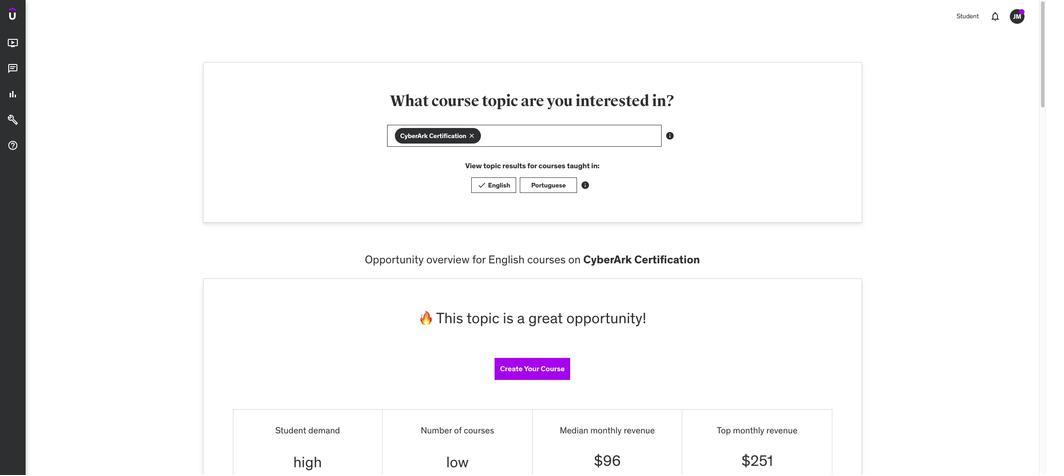 Task type: describe. For each thing, give the bounding box(es) containing it.
view
[[466, 161, 482, 170]]

create
[[500, 364, 523, 374]]

small image
[[477, 181, 486, 190]]

top monthly revenue
[[717, 425, 798, 436]]

is
[[503, 309, 514, 328]]

0 horizontal spatial for
[[473, 253, 486, 267]]

your
[[524, 364, 539, 374]]

1 medium image from the top
[[7, 89, 18, 100]]

number of courses
[[421, 425, 495, 436]]

opportunity
[[365, 253, 424, 267]]

you have alerts image
[[1020, 9, 1025, 15]]

great
[[529, 309, 563, 328]]

cyberark certification
[[400, 132, 467, 140]]

topic for are
[[482, 92, 518, 111]]

get info image
[[666, 131, 675, 141]]

a
[[517, 309, 525, 328]]

0 vertical spatial for
[[528, 161, 537, 170]]

topic for is
[[467, 309, 500, 328]]

revenue for $96
[[624, 425, 655, 436]]

high
[[294, 453, 322, 472]]

monthly for $96
[[591, 425, 622, 436]]

3 medium image from the top
[[7, 115, 18, 126]]

create your course link
[[495, 358, 571, 380]]

e.g. Photography, Travel Photography, JavaScript text field
[[387, 125, 662, 147]]

jm link
[[1007, 5, 1029, 27]]

certification inside button
[[429, 132, 467, 140]]

what
[[390, 92, 429, 111]]

median monthly revenue
[[560, 425, 655, 436]]

2 vertical spatial courses
[[464, 425, 495, 436]]

cyberark inside button
[[400, 132, 428, 140]]

create your course
[[500, 364, 565, 374]]

revenue for $251
[[767, 425, 798, 436]]

overview
[[427, 253, 470, 267]]

course
[[541, 364, 565, 374]]

🔥
[[419, 309, 433, 328]]

student link
[[952, 5, 985, 27]]

notifications image
[[990, 11, 1001, 22]]

get info image
[[581, 181, 590, 190]]

courses for english
[[528, 253, 566, 267]]

courses for for
[[539, 161, 566, 170]]



Task type: vqa. For each thing, say whether or not it's contained in the screenshot.
(for on the left of the page
no



Task type: locate. For each thing, give the bounding box(es) containing it.
in?
[[652, 92, 675, 111]]

udemy image
[[9, 7, 51, 23]]

1 horizontal spatial for
[[528, 161, 537, 170]]

1 medium image from the top
[[7, 38, 18, 49]]

2 medium image from the top
[[7, 63, 18, 74]]

student for student demand
[[275, 425, 306, 436]]

opportunity!
[[567, 309, 647, 328]]

2 medium image from the top
[[7, 140, 18, 151]]

1 horizontal spatial student
[[957, 12, 979, 20]]

demand
[[309, 425, 340, 436]]

0 vertical spatial topic
[[482, 92, 518, 111]]

student left demand
[[275, 425, 306, 436]]

median
[[560, 425, 589, 436]]

courses right of
[[464, 425, 495, 436]]

student
[[957, 12, 979, 20], [275, 425, 306, 436]]

cyberark certification button
[[395, 128, 481, 144]]

are
[[521, 92, 544, 111]]

🔥 this topic is a great opportunity!
[[419, 309, 647, 328]]

english
[[488, 181, 510, 189], [489, 253, 525, 267]]

medium image
[[7, 38, 18, 49], [7, 63, 18, 74], [7, 115, 18, 126]]

0 vertical spatial student
[[957, 12, 979, 20]]

portuguese
[[532, 181, 566, 189]]

certification
[[429, 132, 467, 140], [635, 253, 700, 267]]

0 vertical spatial courses
[[539, 161, 566, 170]]

1 vertical spatial medium image
[[7, 63, 18, 74]]

0 horizontal spatial revenue
[[624, 425, 655, 436]]

2 vertical spatial medium image
[[7, 115, 18, 126]]

topic
[[482, 92, 518, 111], [484, 161, 501, 170], [467, 309, 500, 328]]

2 monthly from the left
[[733, 425, 765, 436]]

1 vertical spatial topic
[[484, 161, 501, 170]]

1 vertical spatial medium image
[[7, 140, 18, 151]]

1 vertical spatial certification
[[635, 253, 700, 267]]

on
[[569, 253, 581, 267]]

you
[[547, 92, 573, 111]]

1 horizontal spatial monthly
[[733, 425, 765, 436]]

cyberark down what
[[400, 132, 428, 140]]

courses up portuguese at the right
[[539, 161, 566, 170]]

for right "overview"
[[473, 253, 486, 267]]

0 vertical spatial medium image
[[7, 89, 18, 100]]

opportunity overview for english courses on cyberark certification
[[365, 253, 700, 267]]

0 vertical spatial certification
[[429, 132, 467, 140]]

low
[[447, 453, 469, 472]]

2 vertical spatial topic
[[467, 309, 500, 328]]

0 vertical spatial medium image
[[7, 38, 18, 49]]

what course topic are you interested in?
[[390, 92, 675, 111]]

number
[[421, 425, 452, 436]]

medium image
[[7, 89, 18, 100], [7, 140, 18, 151]]

in:
[[592, 161, 600, 170]]

courses left on
[[528, 253, 566, 267]]

0 horizontal spatial monthly
[[591, 425, 622, 436]]

jm
[[1014, 12, 1022, 20]]

0 horizontal spatial student
[[275, 425, 306, 436]]

revenue
[[624, 425, 655, 436], [767, 425, 798, 436]]

student demand
[[275, 425, 340, 436]]

results
[[503, 161, 526, 170]]

cyberark
[[400, 132, 428, 140], [584, 253, 632, 267]]

1 vertical spatial english
[[489, 253, 525, 267]]

course
[[432, 92, 479, 111]]

monthly right top
[[733, 425, 765, 436]]

$251
[[742, 452, 773, 471]]

1 revenue from the left
[[624, 425, 655, 436]]

1 vertical spatial for
[[473, 253, 486, 267]]

this
[[436, 309, 464, 328]]

courses
[[539, 161, 566, 170], [528, 253, 566, 267], [464, 425, 495, 436]]

taught
[[567, 161, 590, 170]]

monthly
[[591, 425, 622, 436], [733, 425, 765, 436]]

monthly up $96 in the right of the page
[[591, 425, 622, 436]]

$96
[[594, 452, 621, 471]]

cyberark right on
[[584, 253, 632, 267]]

1 vertical spatial courses
[[528, 253, 566, 267]]

deselect image
[[468, 132, 476, 140]]

2 revenue from the left
[[767, 425, 798, 436]]

topic right view
[[484, 161, 501, 170]]

1 monthly from the left
[[591, 425, 622, 436]]

1 vertical spatial cyberark
[[584, 253, 632, 267]]

0 vertical spatial english
[[488, 181, 510, 189]]

0 horizontal spatial cyberark
[[400, 132, 428, 140]]

1 horizontal spatial certification
[[635, 253, 700, 267]]

1 vertical spatial student
[[275, 425, 306, 436]]

0 vertical spatial cyberark
[[400, 132, 428, 140]]

student inside "link"
[[957, 12, 979, 20]]

1 horizontal spatial revenue
[[767, 425, 798, 436]]

for
[[528, 161, 537, 170], [473, 253, 486, 267]]

monthly for $251
[[733, 425, 765, 436]]

0 horizontal spatial certification
[[429, 132, 467, 140]]

topic left is on the bottom left
[[467, 309, 500, 328]]

view topic results for courses taught in:
[[466, 161, 600, 170]]

top
[[717, 425, 731, 436]]

student for student
[[957, 12, 979, 20]]

for right "results" at top
[[528, 161, 537, 170]]

1 horizontal spatial cyberark
[[584, 253, 632, 267]]

student left notifications icon
[[957, 12, 979, 20]]

of
[[454, 425, 462, 436]]

topic left are on the top of the page
[[482, 92, 518, 111]]

interested
[[576, 92, 650, 111]]



